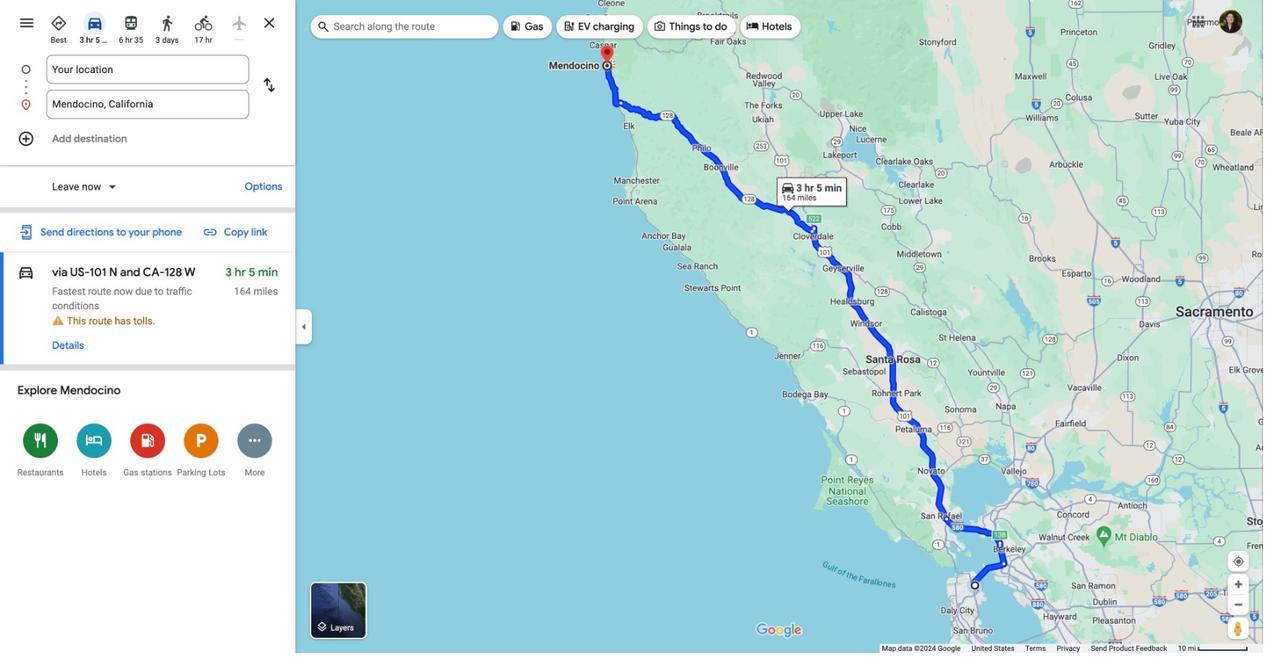 Task type: vqa. For each thing, say whether or not it's contained in the screenshot.
'list'
yes



Task type: locate. For each thing, give the bounding box(es) containing it.
best travel modes image
[[50, 14, 67, 32]]

list item
[[0, 55, 320, 101], [0, 90, 295, 119]]

none radio "walking"
[[152, 9, 182, 46]]

list item down "walking" option
[[0, 55, 320, 101]]

Destination Mendocino, California field
[[52, 96, 243, 113]]

none field destination mendocino, california
[[52, 90, 243, 119]]

None field
[[52, 55, 243, 84], [52, 90, 243, 119]]

4 none radio from the left
[[224, 9, 255, 40]]

driving image
[[86, 14, 104, 32], [17, 264, 35, 281]]

flights image
[[231, 14, 248, 32]]

1 horizontal spatial driving image
[[86, 14, 104, 32]]

none radio left cycling option
[[152, 9, 182, 46]]

transit image
[[122, 14, 140, 32]]

option inside the directions 'main content'
[[52, 180, 104, 194]]

1 vertical spatial none field
[[52, 90, 243, 119]]

zoom in image
[[1233, 579, 1244, 590]]

none radio best travel modes
[[43, 9, 74, 46]]

none field down starting point your location field
[[52, 90, 243, 119]]

0 vertical spatial driving image
[[86, 14, 104, 32]]

none radio right cycling image
[[224, 9, 255, 40]]

list item down starting point your location field
[[0, 90, 295, 119]]

show your location image
[[1233, 555, 1246, 568]]

3 none radio from the left
[[188, 9, 219, 46]]

google account: lina lukyantseva  
(lina@adept.ai) image
[[1220, 10, 1243, 33]]

1 none field from the top
[[52, 55, 243, 84]]

none field up destination mendocino, california field
[[52, 55, 243, 84]]

option
[[52, 180, 104, 194]]

1 list item from the top
[[0, 55, 320, 101]]

2 list item from the top
[[0, 90, 295, 119]]

2 none radio from the left
[[152, 9, 182, 46]]

1 vertical spatial driving image
[[17, 264, 35, 281]]

0 horizontal spatial driving image
[[17, 264, 35, 281]]

0 vertical spatial none field
[[52, 55, 243, 84]]

None radio
[[80, 9, 110, 46], [116, 9, 146, 46], [80, 9, 110, 46]]

none radio left transit radio
[[43, 9, 74, 46]]

1 none radio from the left
[[43, 9, 74, 46]]

driving image inside the directions 'main content'
[[17, 264, 35, 281]]

directions main content
[[0, 0, 295, 653]]

2 none field from the top
[[52, 90, 243, 119]]

show street view coverage image
[[1228, 617, 1249, 639]]

zoom out image
[[1233, 599, 1244, 610]]

none radio right "walking" option
[[188, 9, 219, 46]]

None radio
[[43, 9, 74, 46], [152, 9, 182, 46], [188, 9, 219, 46], [224, 9, 255, 40]]

walking image
[[159, 14, 176, 32]]

list
[[0, 55, 320, 119]]

google maps element
[[0, 0, 1263, 653]]



Task type: describe. For each thing, give the bounding box(es) containing it.
none radio transit
[[116, 9, 146, 46]]

Starting point Your location field
[[52, 61, 243, 78]]

none field starting point your location
[[52, 55, 243, 84]]

none radio flights
[[224, 9, 255, 40]]

none radio cycling
[[188, 9, 219, 46]]

collapse side panel image
[[296, 319, 312, 335]]

cycling image
[[195, 14, 212, 32]]

list inside google maps element
[[0, 55, 320, 119]]

warning tooltip
[[52, 316, 64, 327]]



